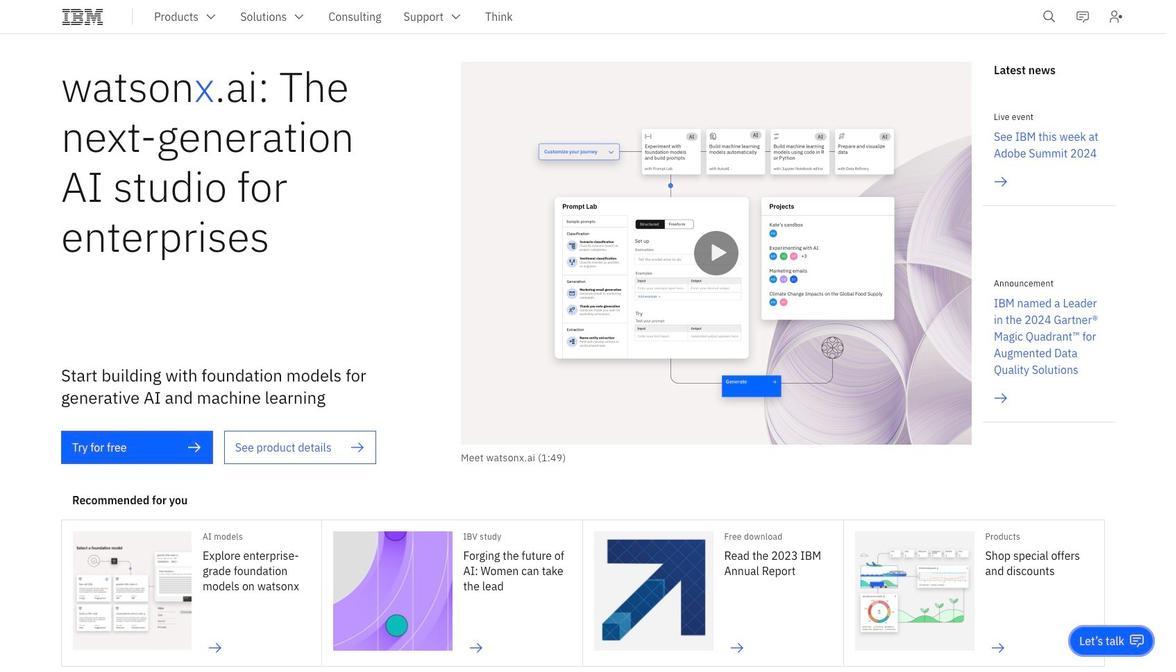 Task type: locate. For each thing, give the bounding box(es) containing it.
let's talk element
[[1080, 634, 1125, 649]]



Task type: vqa. For each thing, say whether or not it's contained in the screenshot.
the Your privacy choices element
no



